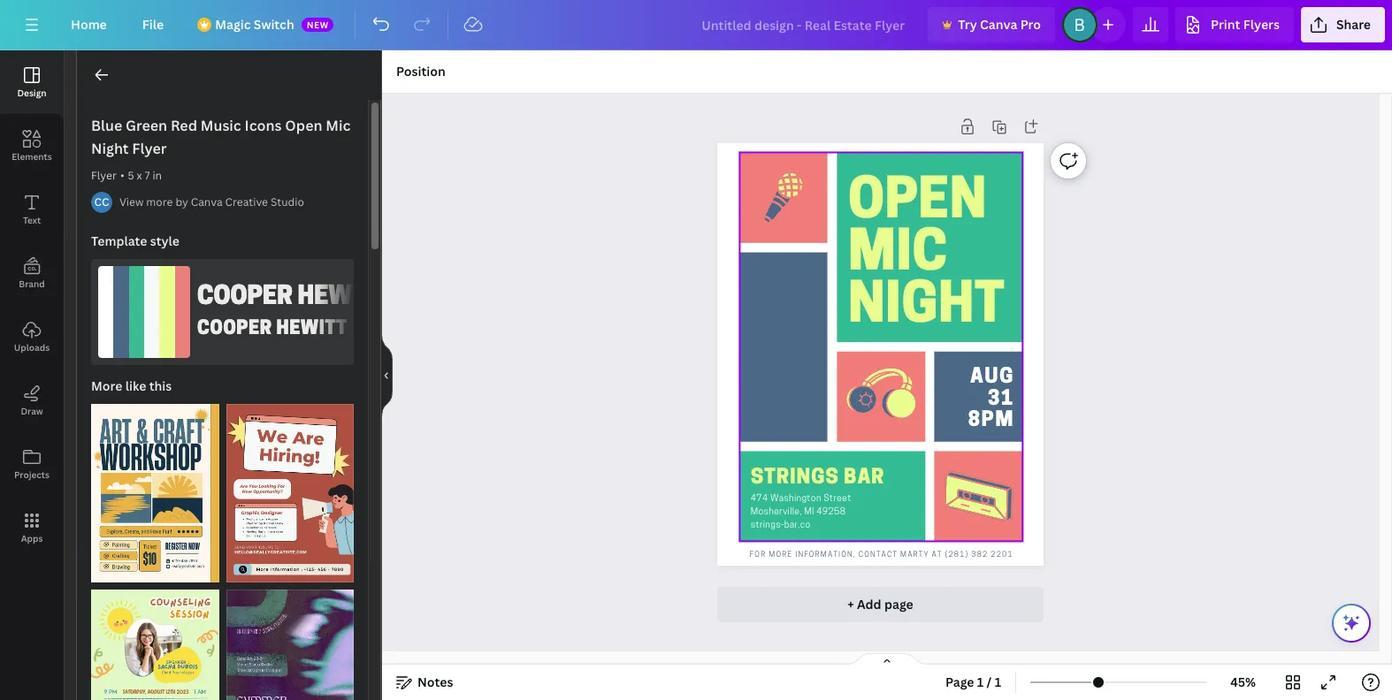 Task type: describe. For each thing, give the bounding box(es) containing it.
Design title text field
[[688, 7, 921, 42]]

street
[[824, 495, 852, 504]]

uploads
[[14, 342, 50, 354]]

this
[[149, 378, 172, 395]]

notes button
[[389, 669, 461, 697]]

1 1 from the left
[[978, 674, 984, 691]]

more for view
[[146, 195, 173, 210]]

view more by canva creative studio
[[119, 195, 304, 210]]

green and violet creative grunge music festival flyer image
[[226, 591, 354, 701]]

green
[[126, 116, 167, 135]]

mic
[[848, 229, 948, 283]]

green and yellow colorful cute children counseling session flyer image
[[91, 591, 219, 701]]

cream & yellow modern illustrated art & craft workshop flyer image
[[91, 404, 219, 584]]

382
[[972, 552, 989, 559]]

share button
[[1302, 7, 1386, 42]]

music
[[201, 116, 241, 135]]

7
[[145, 168, 150, 183]]

elements
[[12, 150, 52, 163]]

brand button
[[0, 242, 64, 305]]

2 cooper hewitt from the top
[[197, 320, 348, 339]]

page
[[885, 596, 914, 613]]

switch
[[254, 16, 294, 33]]

try
[[959, 16, 978, 33]]

like
[[125, 378, 146, 395]]

hide image
[[381, 333, 393, 418]]

add
[[857, 596, 882, 613]]

1 vertical spatial canva
[[191, 195, 223, 210]]

more like this
[[91, 378, 172, 395]]

contact
[[859, 552, 898, 559]]

new
[[307, 19, 329, 31]]

mi 49258
[[805, 508, 846, 518]]

try canva pro
[[959, 16, 1042, 33]]

(281)
[[945, 552, 969, 559]]

text button
[[0, 178, 64, 242]]

draw
[[21, 405, 43, 418]]

try canva pro button
[[928, 7, 1056, 42]]

1 cooper hewitt from the top
[[197, 286, 388, 311]]

strings bar 474 washington street mosherville, mi 49258 strings-bar.co
[[751, 469, 885, 531]]

+ add page
[[848, 596, 914, 613]]

strings
[[751, 469, 839, 490]]

1 vertical spatial hewitt
[[277, 320, 348, 339]]

blue green red music icons open mic night flyer
[[91, 116, 351, 158]]

for
[[750, 552, 767, 559]]

open
[[285, 116, 323, 135]]

canva creative studio element
[[91, 192, 112, 213]]

mic
[[326, 116, 351, 135]]

blue
[[91, 116, 122, 135]]

45%
[[1231, 674, 1257, 691]]

green and violet creative grunge music festival flyer group
[[226, 580, 354, 701]]

file
[[142, 16, 164, 33]]

8pm
[[968, 411, 1015, 431]]

main menu bar
[[0, 0, 1393, 50]]

45% button
[[1215, 669, 1273, 697]]

flyer inside blue green red music icons open mic night flyer
[[132, 139, 167, 158]]

projects
[[14, 469, 50, 481]]

view
[[119, 195, 144, 210]]

pro
[[1021, 16, 1042, 33]]

by
[[176, 195, 188, 210]]

share
[[1337, 16, 1372, 33]]

magic
[[215, 16, 251, 33]]

more for for
[[769, 552, 793, 559]]

view more by canva creative studio button
[[119, 194, 304, 212]]

canva creative studio image
[[91, 192, 112, 213]]

5
[[128, 168, 134, 183]]

page
[[946, 674, 975, 691]]

apps
[[21, 533, 43, 545]]

for more information, contact marty at (281) 382 2201
[[750, 552, 1014, 559]]

red and blue illustration playful we are hiring flyer image
[[226, 404, 354, 584]]

uploads button
[[0, 305, 64, 369]]

474
[[751, 495, 768, 504]]

print flyers button
[[1176, 7, 1295, 42]]



Task type: locate. For each thing, give the bounding box(es) containing it.
design
[[17, 87, 47, 99]]

more
[[146, 195, 173, 210], [769, 552, 793, 559]]

0 vertical spatial more
[[146, 195, 173, 210]]

night
[[848, 282, 1006, 335]]

red
[[171, 116, 197, 135]]

icons
[[245, 116, 282, 135]]

0 horizontal spatial canva
[[191, 195, 223, 210]]

cooper
[[197, 286, 293, 311], [197, 320, 272, 339]]

draw button
[[0, 369, 64, 433]]

more right for
[[769, 552, 793, 559]]

x
[[137, 168, 142, 183]]

1 vertical spatial more
[[769, 552, 793, 559]]

2 1 from the left
[[995, 674, 1002, 691]]

1 vertical spatial flyer
[[91, 168, 117, 183]]

canva right by
[[191, 195, 223, 210]]

1
[[978, 674, 984, 691], [995, 674, 1002, 691]]

0 vertical spatial cooper hewitt
[[197, 286, 388, 311]]

home
[[71, 16, 107, 33]]

canva right try
[[981, 16, 1018, 33]]

0 horizontal spatial more
[[146, 195, 173, 210]]

hewitt
[[298, 286, 388, 311], [277, 320, 348, 339]]

0 horizontal spatial 1
[[978, 674, 984, 691]]

aug
[[971, 369, 1015, 389]]

canva assistant image
[[1342, 613, 1363, 635]]

projects button
[[0, 433, 64, 496]]

elements button
[[0, 114, 64, 178]]

more left by
[[146, 195, 173, 210]]

file button
[[128, 7, 178, 42]]

print
[[1212, 16, 1241, 33]]

1 horizontal spatial flyer
[[132, 139, 167, 158]]

flyers
[[1244, 16, 1280, 33]]

mosherville,
[[751, 508, 802, 518]]

flyer
[[132, 139, 167, 158], [91, 168, 117, 183]]

cooper hewitt
[[197, 286, 388, 311], [197, 320, 348, 339]]

page 1 / 1
[[946, 674, 1002, 691]]

information,
[[796, 552, 856, 559]]

cream & yellow modern illustrated art & craft workshop flyer group
[[91, 394, 219, 584]]

design button
[[0, 50, 64, 114]]

1 horizontal spatial more
[[769, 552, 793, 559]]

0 vertical spatial canva
[[981, 16, 1018, 33]]

side panel tab list
[[0, 50, 64, 560]]

more
[[91, 378, 122, 395]]

magic switch
[[215, 16, 294, 33]]

+
[[848, 596, 855, 613]]

1 vertical spatial cooper
[[197, 320, 272, 339]]

0 vertical spatial flyer
[[132, 139, 167, 158]]

print flyers
[[1212, 16, 1280, 33]]

show pages image
[[845, 653, 930, 667]]

0 vertical spatial cooper
[[197, 286, 293, 311]]

brand
[[19, 278, 45, 290]]

5 x 7 in
[[128, 168, 162, 183]]

template
[[91, 233, 147, 250]]

2 cooper from the top
[[197, 320, 272, 339]]

apps button
[[0, 496, 64, 560]]

open
[[848, 177, 987, 231]]

+ add page button
[[718, 588, 1044, 623]]

0 vertical spatial hewitt
[[298, 286, 388, 311]]

0 horizontal spatial flyer
[[91, 168, 117, 183]]

aug 31 8pm
[[968, 369, 1015, 431]]

template style
[[91, 233, 180, 250]]

more inside button
[[146, 195, 173, 210]]

1 vertical spatial cooper hewitt
[[197, 320, 348, 339]]

red and blue illustration playful we are hiring flyer group
[[226, 394, 354, 584]]

text
[[23, 214, 41, 227]]

night
[[91, 139, 129, 158]]

1 horizontal spatial 1
[[995, 674, 1002, 691]]

1 horizontal spatial canva
[[981, 16, 1018, 33]]

bar.co
[[785, 521, 811, 531]]

creative
[[225, 195, 268, 210]]

position button
[[389, 58, 453, 86]]

in
[[153, 168, 162, 183]]

notes
[[418, 674, 454, 691]]

1 left /
[[978, 674, 984, 691]]

marty
[[901, 552, 930, 559]]

canva
[[981, 16, 1018, 33], [191, 195, 223, 210]]

open mic night
[[848, 177, 1006, 335]]

bar
[[844, 469, 885, 490]]

style
[[150, 233, 180, 250]]

green and yellow colorful cute children counseling session flyer group
[[91, 580, 219, 701]]

31
[[988, 390, 1015, 410]]

/
[[987, 674, 992, 691]]

flyer down green
[[132, 139, 167, 158]]

studio
[[271, 195, 304, 210]]

2201
[[991, 552, 1014, 559]]

canva inside main menu bar
[[981, 16, 1018, 33]]

strings-
[[751, 521, 785, 531]]

flyer up canva creative studio element
[[91, 168, 117, 183]]

position
[[396, 63, 446, 80]]

1 right /
[[995, 674, 1002, 691]]

at
[[932, 552, 943, 559]]

1 cooper from the top
[[197, 286, 293, 311]]

home link
[[57, 7, 121, 42]]

washington
[[771, 495, 822, 504]]



Task type: vqa. For each thing, say whether or not it's contained in the screenshot.
#724449 image
no



